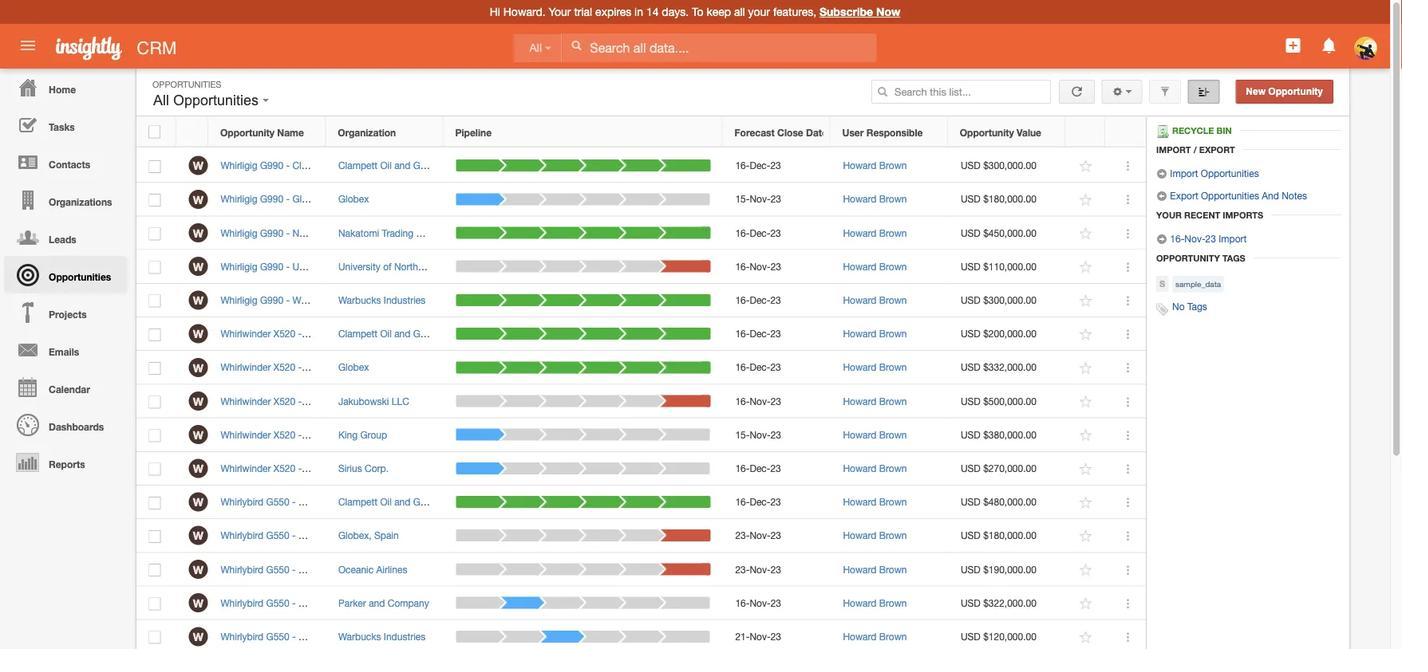 Task type: vqa. For each thing, say whether or not it's contained in the screenshot.


Task type: describe. For each thing, give the bounding box(es) containing it.
usd $‎180,000.00 cell for 15-nov-23
[[949, 183, 1066, 217]]

sample_data link
[[1172, 276, 1224, 293]]

date
[[806, 127, 828, 138]]

6 follow image from the top
[[1079, 361, 1094, 376]]

king group link
[[338, 429, 387, 441]]

23- for usd $‎180,000.00
[[735, 530, 750, 542]]

in
[[635, 5, 643, 18]]

1 company from the left
[[348, 598, 389, 609]]

follow image for chen
[[1079, 428, 1094, 443]]

1 horizontal spatial your
[[1156, 210, 1182, 220]]

usd $‎480,000.00
[[961, 497, 1037, 508]]

g550 for clampett
[[266, 497, 289, 508]]

/
[[1194, 144, 1197, 155]]

warbucks up whirlwinder x520 - clampett oil and gas, uk - nicholas flores link
[[338, 295, 381, 306]]

whirlwinder x520 - jakubowski llc - jason castillo link
[[221, 396, 453, 407]]

circle arrow left image
[[1156, 191, 1168, 202]]

2 follow image from the top
[[1079, 193, 1094, 208]]

howard for whirlwinder x520 - king group - chris chen
[[843, 429, 877, 441]]

23 for whirlybird g550 - oceanic airlines - mark sakda
[[771, 564, 781, 575]]

w for whirlybird g550 - parker and company - lisa parker
[[193, 597, 204, 610]]

howard brown for whirlybird g550 - globex, spain - katherine reyes
[[843, 530, 907, 542]]

opportunities up all opportunities
[[152, 79, 221, 89]]

corp. down chris
[[365, 463, 389, 474]]

w for whirlybird g550 - globex, spain - katherine reyes
[[193, 530, 204, 543]]

whirlwinder for whirlwinder x520 - sirius corp. - tina martin
[[221, 463, 271, 474]]

1 singapore from the left
[[390, 160, 433, 171]]

whirligig g990 - globex - albert lee link
[[221, 194, 384, 205]]

brown for whirlybird g550 - clampett oil and gas corp. - katherine warren
[[879, 497, 907, 508]]

2 university from the left
[[338, 261, 381, 272]]

4 w row from the top
[[136, 250, 1146, 284]]

show list view filters image
[[1160, 86, 1171, 97]]

2 uk from the left
[[436, 328, 449, 340]]

16-nov-23 cell for usd $‎500,000.00
[[723, 385, 831, 419]]

2 oceanic from the left
[[338, 564, 374, 575]]

1 w row from the top
[[136, 149, 1146, 183]]

2 group from the left
[[360, 429, 387, 441]]

subscribe
[[820, 5, 873, 18]]

3 parker from the left
[[418, 598, 446, 609]]

nov- inside "link"
[[1185, 233, 1206, 244]]

2 airlines from the left
[[376, 564, 407, 575]]

leads
[[49, 234, 76, 245]]

usd $‎300,000.00 for whirligig g990 - clampett oil and gas, singapore - aaron lang
[[961, 160, 1037, 171]]

roger for whirlybird g550 - warbucks industries - roger mills
[[395, 631, 421, 643]]

Search all data.... text field
[[562, 33, 877, 62]]

23 for whirlwinder x520 - king group - chris chen
[[771, 429, 781, 441]]

1 king from the left
[[305, 429, 324, 441]]

2 spain from the left
[[374, 530, 399, 542]]

corp. up reyes
[[433, 497, 457, 508]]

2 of from the left
[[383, 261, 392, 272]]

all opportunities button
[[149, 89, 273, 113]]

usd $‎190,000.00 cell
[[949, 553, 1066, 587]]

import inside 16-nov-23 import "link"
[[1219, 233, 1247, 244]]

usd $‎322,000.00
[[961, 598, 1037, 609]]

1 globex, from the left
[[298, 530, 332, 542]]

name
[[277, 127, 304, 138]]

recycle bin link
[[1156, 125, 1240, 138]]

howard brown for whirligig g990 - university of northumbria - paula oliver
[[843, 261, 907, 272]]

2 trading from the left
[[382, 227, 414, 239]]

13 w row from the top
[[136, 553, 1146, 587]]

no
[[1172, 301, 1185, 312]]

howard brown for whirlwinder x520 - sirius corp. - tina martin
[[843, 463, 907, 474]]

new opportunity link
[[1236, 80, 1334, 104]]

gas, down organization
[[367, 160, 387, 171]]

w link for whirlwinder x520 - globex - albert lee
[[189, 358, 208, 377]]

follow image for usd $‎450,000.00
[[1079, 226, 1094, 241]]

follow image for paula
[[1079, 260, 1094, 275]]

follow image for usd $‎180,000.00
[[1079, 529, 1094, 545]]

s
[[1160, 279, 1165, 289]]

1 spain from the left
[[335, 530, 359, 542]]

whirlybird g550 - warbucks industries - roger mills link
[[221, 631, 451, 643]]

21-nov-23 cell
[[723, 621, 831, 650]]

$‎270,000.00
[[983, 463, 1037, 474]]

1 parker from the left
[[298, 598, 326, 609]]

contacts link
[[4, 144, 128, 181]]

corp. left tina
[[331, 463, 355, 474]]

15 w row from the top
[[136, 621, 1146, 650]]

23 for whirligig g990 - nakatomi trading corp. - samantha wright
[[771, 227, 781, 239]]

clampett down organization
[[338, 160, 378, 171]]

w link for whirligig g990 - university of northumbria - paula oliver
[[189, 257, 208, 276]]

15- for usd $‎180,000.00
[[735, 194, 750, 205]]

usd $‎300,000.00 for whirligig g990 - warbucks industries - roger mills
[[961, 295, 1037, 306]]

howard.
[[503, 5, 546, 18]]

10 w row from the top
[[136, 452, 1146, 486]]

23 for whirligig g990 - clampett oil and gas, singapore - aaron lang
[[771, 160, 781, 171]]

whirligig g990 - nakatomi trading corp. - samantha wright link
[[221, 227, 485, 239]]

imports
[[1223, 210, 1263, 220]]

w link for whirlwinder x520 - sirius corp. - tina martin
[[189, 459, 208, 478]]

Search this list... text field
[[872, 80, 1051, 104]]

howard for whirligig g990 - nakatomi trading corp. - samantha wright
[[843, 227, 877, 239]]

whirlybird g550 - oceanic airlines - mark sakda
[[221, 564, 428, 575]]

1 airlines from the left
[[336, 564, 368, 575]]

16-dec-23 for whirligig g990 - warbucks industries - roger mills
[[735, 295, 781, 306]]

brown for whirlybird g550 - globex, spain - katherine reyes
[[879, 530, 907, 542]]

whirligig g990 - warbucks industries - roger mills
[[221, 295, 437, 306]]

howard brown link for whirlwinder x520 - clampett oil and gas, uk - nicholas flores
[[843, 328, 907, 340]]

to
[[692, 5, 704, 18]]

howard brown for whirlybird g550 - clampett oil and gas corp. - katherine warren
[[843, 497, 907, 508]]

whirlwinder x520 - globex - albert lee
[[221, 362, 388, 373]]

usd for whirlybird g550 - globex, spain - katherine reyes
[[961, 530, 981, 542]]

globex, spain
[[338, 530, 399, 542]]

1 northumbria from the left
[[348, 261, 402, 272]]

circle arrow right image for import opportunities
[[1156, 168, 1168, 180]]

whirligig g990 - globex - albert lee
[[221, 194, 376, 205]]

whirlybird for whirlybird g550 - oceanic airlines - mark sakda
[[221, 564, 264, 575]]

follow image for usd $‎120,000.00
[[1079, 630, 1094, 646]]

now
[[876, 5, 901, 18]]

mills for whirlybird g550 - warbucks industries - roger mills
[[423, 631, 443, 643]]

whirlwinder x520 - king group - chris chen link
[[221, 429, 418, 441]]

usd $‎180,000.00 for 15-nov-23
[[961, 194, 1037, 205]]

whirlwinder x520 - clampett oil and gas, uk - nicholas flores link
[[221, 328, 498, 340]]

w for whirlybird g550 - oceanic airlines - mark sakda
[[193, 563, 204, 577]]

no tags link
[[1172, 301, 1207, 312]]

clampett oil and gas, uk link
[[338, 328, 449, 340]]

lang
[[470, 160, 492, 171]]

hi howard. your trial expires in 14 days. to keep all your features, subscribe now
[[490, 5, 901, 18]]

howard brown for whirlybird g550 - warbucks industries - roger mills
[[843, 631, 907, 643]]

0 vertical spatial your
[[549, 5, 571, 18]]

g550 for globex,
[[266, 530, 289, 542]]

trial
[[574, 5, 592, 18]]

2 singapore from the left
[[436, 160, 479, 171]]

leads link
[[4, 219, 128, 256]]

corp. up paula
[[416, 227, 440, 239]]

23 for whirlwinder x520 - clampett oil and gas, uk - nicholas flores
[[771, 328, 781, 340]]

8 w row from the top
[[136, 385, 1146, 419]]

usd for whirligig g990 - nakatomi trading corp. - samantha wright
[[961, 227, 981, 239]]

warbucks down whirlybird g550 - parker and company - lisa parker link
[[338, 631, 381, 643]]

7 w row from the top
[[136, 351, 1146, 385]]

2 northumbria from the left
[[394, 261, 448, 272]]

w for whirlwinder x520 - sirius corp. - tina martin
[[193, 462, 204, 476]]

jakubowski llc link
[[338, 396, 409, 407]]

notifications image
[[1320, 36, 1339, 55]]

whirlybird g550 - parker and company - lisa parker link
[[221, 598, 454, 609]]

2 company from the left
[[388, 598, 429, 609]]

w link for whirlybird g550 - warbucks industries - roger mills
[[189, 628, 208, 647]]

new opportunity
[[1246, 86, 1323, 97]]

warbucks down whirlybird g550 - parker and company - lisa parker
[[298, 631, 341, 643]]

search image
[[877, 86, 888, 97]]

opportunity right new
[[1268, 86, 1323, 97]]

usd $‎270,000.00
[[961, 463, 1037, 474]]

whirligig for whirligig g990 - nakatomi trading corp. - samantha wright
[[221, 227, 258, 239]]

$‎332,000.00
[[983, 362, 1037, 373]]

usd $‎300,000.00 cell for whirligig g990 - clampett oil and gas, singapore - aaron lang
[[949, 149, 1066, 183]]

1 sirius from the left
[[305, 463, 328, 474]]

usd $‎480,000.00 cell
[[949, 486, 1066, 520]]

opportunities link
[[4, 256, 128, 294]]

g990 for nakatomi
[[260, 227, 283, 239]]

14
[[646, 5, 659, 18]]

recycle bin
[[1172, 126, 1232, 136]]

whirligig g990 - clampett oil and gas, singapore - aaron lang
[[221, 160, 492, 171]]

x520 for king
[[274, 429, 295, 441]]

usd $‎120,000.00 cell
[[949, 621, 1066, 650]]

usd for whirligig g990 - warbucks industries - roger mills
[[961, 295, 981, 306]]

paula
[[411, 261, 435, 272]]

dec- for whirlwinder x520 - globex - albert lee
[[750, 362, 771, 373]]

warbucks down whirligig g990 - university of northumbria - paula oliver
[[292, 295, 335, 306]]

usd $‎110,000.00 cell
[[949, 250, 1066, 284]]

1 trading from the left
[[336, 227, 368, 239]]

opportunity tags
[[1156, 253, 1246, 263]]

16-nov-23 import link
[[1156, 233, 1247, 245]]

usd $‎332,000.00 cell
[[949, 351, 1066, 385]]

parker and company
[[338, 598, 429, 609]]

reports link
[[4, 444, 128, 481]]

x520 for globex
[[274, 362, 295, 373]]

$‎480,000.00
[[983, 497, 1037, 508]]

usd $‎190,000.00
[[961, 564, 1037, 575]]

whirlybird g550 - warbucks industries - roger mills
[[221, 631, 443, 643]]

crm
[[137, 38, 177, 58]]

16- for whirlybird g550 - parker and company - lisa parker
[[735, 598, 750, 609]]

recent
[[1184, 210, 1221, 220]]

3 w row from the top
[[136, 217, 1146, 250]]

samantha
[[403, 227, 447, 239]]

howard brown for whirligig g990 - globex - albert lee
[[843, 194, 907, 205]]

gas, left 'aaron'
[[413, 160, 433, 171]]

warbucks industries link for whirligig g990 - warbucks industries - roger mills
[[338, 295, 426, 306]]

emails link
[[4, 331, 128, 369]]

9 w row from the top
[[136, 419, 1146, 452]]

23 for whirlybird g550 - parker and company - lisa parker
[[771, 598, 781, 609]]

1 of from the left
[[337, 261, 346, 272]]

brown for whirligig g990 - warbucks industries - roger mills
[[879, 295, 907, 306]]

$‎450,000.00
[[983, 227, 1037, 239]]

usd $‎270,000.00 cell
[[949, 452, 1066, 486]]

whirlwinder x520 - globex - albert lee link
[[221, 362, 396, 373]]

2 nakatomi from the left
[[338, 227, 379, 239]]

clampett oil and gas corp.
[[338, 497, 457, 508]]

industries up whirlwinder x520 - clampett oil and gas, uk - nicholas flores link
[[338, 295, 380, 306]]

1 university from the left
[[292, 261, 335, 272]]

16-nov-23 cell for usd $‎322,000.00
[[723, 587, 831, 621]]

tags
[[1223, 253, 1246, 263]]

gas, left flores
[[413, 328, 433, 340]]

row group containing w
[[136, 149, 1146, 650]]

21-
[[735, 631, 750, 643]]

opportunity name
[[220, 127, 304, 138]]

whirlwinder x520 - clampett oil and gas, uk - nicholas flores
[[221, 328, 490, 340]]

16- for whirlwinder x520 - globex - albert lee
[[735, 362, 750, 373]]

howard brown link for whirlwinder x520 - king group - chris chen
[[843, 429, 907, 441]]

pipeline
[[455, 127, 492, 138]]

opportunity for opportunity value
[[960, 127, 1014, 138]]

clampett oil and gas corp. link
[[338, 497, 457, 508]]

globex up whirligig g990 - nakatomi trading corp. - samantha wright
[[292, 194, 323, 205]]

brown for whirlybird g550 - oceanic airlines - mark sakda
[[879, 564, 907, 575]]

nov- for lisa
[[750, 598, 771, 609]]

brown for whirlwinder x520 - king group - chris chen
[[879, 429, 907, 441]]

nov- for sakda
[[750, 564, 771, 575]]

$‎180,000.00 for 15-nov-23
[[983, 194, 1037, 205]]

6 w row from the top
[[136, 318, 1146, 351]]

usd $‎180,000.00 for 23-nov-23
[[961, 530, 1037, 542]]

projects link
[[4, 294, 128, 331]]

industries down parker and company link
[[344, 631, 386, 643]]

dashboards
[[49, 421, 104, 433]]

expires
[[595, 5, 631, 18]]

your recent imports
[[1156, 210, 1263, 220]]

1 llc from the left
[[358, 396, 375, 407]]

1 jakubowski from the left
[[305, 396, 355, 407]]

16-dec-23 for whirlybird g550 - clampett oil and gas corp. - katherine warren
[[735, 497, 781, 508]]

opportunities inside navigation
[[49, 271, 111, 283]]

1 uk from the left
[[402, 328, 415, 340]]

1 oceanic from the left
[[298, 564, 334, 575]]

clampett up whirligig g990 - globex - albert lee link
[[292, 160, 332, 171]]

calendar
[[49, 384, 90, 395]]

brown for whirlwinder x520 - globex - albert lee
[[879, 362, 907, 373]]

23 for whirligig g990 - globex - albert lee
[[771, 194, 781, 205]]

follow image for sakda
[[1079, 563, 1094, 578]]

sirius corp.
[[338, 463, 389, 474]]

projects
[[49, 309, 87, 320]]

1 group from the left
[[327, 429, 353, 441]]

close
[[777, 127, 803, 138]]

2 globex, from the left
[[338, 530, 372, 542]]

tags
[[1187, 301, 1207, 312]]

no tags
[[1172, 301, 1207, 312]]

11 w row from the top
[[136, 486, 1146, 520]]

usd $‎450,000.00
[[961, 227, 1037, 239]]

w for whirligig g990 - nakatomi trading corp. - samantha wright
[[193, 227, 204, 240]]

howard for whirligig g990 - university of northumbria - paula oliver
[[843, 261, 877, 272]]

16- for whirlwinder x520 - clampett oil and gas, uk - nicholas flores
[[735, 328, 750, 340]]

14 w row from the top
[[136, 587, 1146, 621]]

reyes
[[411, 530, 438, 542]]

follow image for mills
[[1079, 294, 1094, 309]]

2 gas from the left
[[413, 497, 430, 508]]



Task type: locate. For each thing, give the bounding box(es) containing it.
0 vertical spatial mills
[[417, 295, 437, 306]]

university of northumbria link
[[338, 261, 448, 272]]

0 horizontal spatial llc
[[358, 396, 375, 407]]

calendar link
[[4, 369, 128, 406]]

7 w from the top
[[193, 361, 204, 375]]

1 vertical spatial mills
[[423, 631, 443, 643]]

g990 for clampett
[[260, 160, 283, 171]]

1 g550 from the top
[[266, 497, 289, 508]]

sirius left tina
[[338, 463, 362, 474]]

$‎180,000.00 up $‎450,000.00
[[983, 194, 1037, 205]]

chen
[[387, 429, 410, 441]]

0 vertical spatial 15-
[[735, 194, 750, 205]]

group left chris
[[327, 429, 353, 441]]

23-nov-23 for usd $‎190,000.00
[[735, 564, 781, 575]]

w for whirligig g990 - university of northumbria - paula oliver
[[193, 260, 204, 273]]

16- for whirlybird g550 - clampett oil and gas corp. - katherine warren
[[735, 497, 750, 508]]

7 follow image from the top
[[1079, 630, 1094, 646]]

2 $‎300,000.00 from the top
[[983, 295, 1037, 306]]

globex down 'whirlwinder x520 - clampett oil and gas, uk - nicholas flores'
[[338, 362, 369, 373]]

nov-
[[750, 194, 771, 205], [1185, 233, 1206, 244], [750, 261, 771, 272], [750, 396, 771, 407], [750, 429, 771, 441], [750, 530, 771, 542], [750, 564, 771, 575], [750, 598, 771, 609], [750, 631, 771, 643]]

9 howard from the top
[[843, 429, 877, 441]]

parker right lisa
[[418, 598, 446, 609]]

3 16-dec-23 from the top
[[735, 295, 781, 306]]

2 w from the top
[[193, 193, 204, 206]]

industries down lisa
[[384, 631, 426, 643]]

globex link up whirligig g990 - nakatomi trading corp. - samantha wright link
[[338, 194, 369, 205]]

import for import / export
[[1156, 144, 1191, 155]]

1 horizontal spatial king
[[338, 429, 358, 441]]

dashboards link
[[4, 406, 128, 444]]

1 15-nov-23 cell from the top
[[723, 183, 831, 217]]

1 vertical spatial import
[[1170, 168, 1198, 179]]

spain up "mark"
[[374, 530, 399, 542]]

2 vertical spatial import
[[1219, 233, 1247, 244]]

1 horizontal spatial airlines
[[376, 564, 407, 575]]

$‎180,000.00 down usd $‎480,000.00 cell
[[983, 530, 1037, 542]]

usd for whirligig g990 - globex - albert lee
[[961, 194, 981, 205]]

w for whirlwinder x520 - clampett oil and gas, uk - nicholas flores
[[193, 328, 204, 341]]

opportunities for all opportunities
[[173, 92, 259, 109]]

usd down opportunity value in the right of the page
[[961, 160, 981, 171]]

usd $‎322,000.00 cell
[[949, 587, 1066, 621]]

1 horizontal spatial oceanic
[[338, 564, 374, 575]]

white image
[[571, 40, 582, 51]]

w link for whirlwinder x520 - clampett oil and gas, uk - nicholas flores
[[189, 324, 208, 344]]

15 howard brown link from the top
[[843, 631, 907, 643]]

0 horizontal spatial nakatomi
[[292, 227, 333, 239]]

1 $‎180,000.00 from the top
[[983, 194, 1037, 205]]

flores
[[464, 328, 490, 340]]

1 whirlybird from the top
[[221, 497, 264, 508]]

whirlybird g550 - clampett oil and gas corp. - katherine warren link
[[221, 497, 508, 508]]

import for import opportunities
[[1170, 168, 1198, 179]]

0 vertical spatial katherine
[[426, 497, 467, 508]]

export right circle arrow left icon
[[1170, 190, 1198, 201]]

whirlybird for whirlybird g550 - warbucks industries - roger mills
[[221, 631, 264, 643]]

2 llc from the left
[[392, 396, 409, 407]]

2 16-dec-23 cell from the top
[[723, 217, 831, 250]]

usd $‎300,000.00 up usd $‎200,000.00
[[961, 295, 1037, 306]]

9 usd from the top
[[961, 429, 981, 441]]

parker down whirlybird g550 - oceanic airlines - mark sakda
[[298, 598, 326, 609]]

usd left "$‎500,000.00" at the right bottom of the page
[[961, 396, 981, 407]]

lee for whirligig g990 - globex - albert lee
[[360, 194, 376, 205]]

follow image for usd $‎500,000.00
[[1079, 395, 1094, 410]]

16- inside "link"
[[1170, 233, 1185, 244]]

1 vertical spatial katherine
[[368, 530, 409, 542]]

4 whirlybird from the top
[[221, 598, 264, 609]]

0 horizontal spatial export
[[1170, 190, 1198, 201]]

0 vertical spatial $‎300,000.00
[[983, 160, 1037, 171]]

sample_data
[[1176, 280, 1221, 289]]

5 howard from the top
[[843, 295, 877, 306]]

usd $‎180,000.00 cell
[[949, 183, 1066, 217], [949, 520, 1066, 553]]

0 horizontal spatial group
[[327, 429, 353, 441]]

opportunity for opportunity tags
[[1156, 253, 1220, 263]]

oliver
[[438, 261, 462, 272]]

roger up clampett oil and gas, uk
[[389, 295, 415, 306]]

howard for whirlwinder x520 - jakubowski llc - jason castillo
[[843, 396, 877, 407]]

2 16-nov-23 cell from the top
[[723, 385, 831, 419]]

opportunity left name
[[220, 127, 275, 138]]

warbucks
[[292, 295, 335, 306], [338, 295, 381, 306], [298, 631, 341, 643], [338, 631, 381, 643]]

0 horizontal spatial katherine
[[368, 530, 409, 542]]

4 brown from the top
[[879, 261, 907, 272]]

8 w from the top
[[193, 395, 204, 408]]

4 usd from the top
[[961, 261, 981, 272]]

features,
[[773, 5, 817, 18]]

usd left $‎480,000.00
[[961, 497, 981, 508]]

globex, down whirlybird g550 - clampett oil and gas corp. - katherine warren at the bottom of page
[[338, 530, 372, 542]]

15 howard from the top
[[843, 631, 877, 643]]

1 horizontal spatial uk
[[436, 328, 449, 340]]

usd $‎180,000.00 cell up $‎450,000.00
[[949, 183, 1066, 217]]

opportunity down 16-nov-23 import "link"
[[1156, 253, 1220, 263]]

circle arrow right image inside 16-nov-23 import "link"
[[1156, 234, 1168, 245]]

1 vertical spatial globex link
[[338, 362, 369, 373]]

usd left $‎120,000.00
[[961, 631, 981, 643]]

king group
[[338, 429, 387, 441]]

usd left the $‎322,000.00
[[961, 598, 981, 609]]

1 vertical spatial usd $‎180,000.00 cell
[[949, 520, 1066, 553]]

8 howard from the top
[[843, 396, 877, 407]]

usd $‎300,000.00 cell up $‎200,000.00
[[949, 284, 1066, 318]]

usd down usd $‎480,000.00
[[961, 530, 981, 542]]

12 usd from the top
[[961, 530, 981, 542]]

0 horizontal spatial university
[[292, 261, 335, 272]]

g550 up whirlybird g550 - oceanic airlines - mark sakda
[[266, 530, 289, 542]]

opportunity left value
[[960, 127, 1014, 138]]

0 vertical spatial usd $‎300,000.00
[[961, 160, 1037, 171]]

13 w link from the top
[[189, 560, 208, 579]]

0 vertical spatial 16-nov-23 cell
[[723, 250, 831, 284]]

nakatomi up whirligig g990 - university of northumbria - paula oliver link
[[338, 227, 379, 239]]

sirius
[[305, 463, 328, 474], [338, 463, 362, 474]]

23-nov-23 cell for usd $‎180,000.00
[[723, 520, 831, 553]]

1 vertical spatial all
[[153, 92, 169, 109]]

15-nov-23 cell
[[723, 183, 831, 217], [723, 419, 831, 452]]

import opportunities link
[[1156, 168, 1259, 180]]

1 horizontal spatial sirius
[[338, 463, 362, 474]]

group left chen
[[360, 429, 387, 441]]

0 horizontal spatial trading
[[336, 227, 368, 239]]

w for whirlwinder x520 - jakubowski llc - jason castillo
[[193, 395, 204, 408]]

9 w from the top
[[193, 429, 204, 442]]

12 w row from the top
[[136, 520, 1146, 553]]

1 horizontal spatial globex,
[[338, 530, 372, 542]]

dec- for whirligig g990 - nakatomi trading corp. - samantha wright
[[750, 227, 771, 239]]

6 follow image from the top
[[1079, 597, 1094, 612]]

usd $‎180,000.00 cell up the $‎190,000.00
[[949, 520, 1066, 553]]

follow image for usd $‎322,000.00
[[1079, 597, 1094, 612]]

21-nov-23
[[735, 631, 781, 643]]

gas up reyes
[[413, 497, 430, 508]]

1 vertical spatial export
[[1170, 190, 1198, 201]]

1 vertical spatial $‎180,000.00
[[983, 530, 1037, 542]]

import inside import opportunities link
[[1170, 168, 1198, 179]]

1 vertical spatial 15-nov-23
[[735, 429, 781, 441]]

12 brown from the top
[[879, 530, 907, 542]]

howard brown link for whirlwinder x520 - globex - albert lee
[[843, 362, 907, 373]]

14 howard from the top
[[843, 598, 877, 609]]

3 dec- from the top
[[750, 295, 771, 306]]

usd up usd $‎450,000.00
[[961, 194, 981, 205]]

howard brown link for whirligig g990 - university of northumbria - paula oliver
[[843, 261, 907, 272]]

16-nov-23 for usd $‎322,000.00
[[735, 598, 781, 609]]

your left the trial
[[549, 5, 571, 18]]

1 follow image from the top
[[1079, 226, 1094, 241]]

howard for whirlwinder x520 - clampett oil and gas, uk - nicholas flores
[[843, 328, 877, 340]]

howard brown for whirlwinder x520 - jakubowski llc - jason castillo
[[843, 396, 907, 407]]

1 horizontal spatial spain
[[374, 530, 399, 542]]

whirligig for whirligig g990 - clampett oil and gas, singapore - aaron lang
[[221, 160, 258, 171]]

w for whirlwinder x520 - king group - chris chen
[[193, 429, 204, 442]]

opportunities inside button
[[173, 92, 259, 109]]

albert up whirligig g990 - nakatomi trading corp. - samantha wright
[[332, 194, 358, 205]]

1 brown from the top
[[879, 160, 907, 171]]

g990 for warbucks
[[260, 295, 283, 306]]

usd left $‎270,000.00
[[961, 463, 981, 474]]

15-nov-23 cell for usd $‎380,000.00
[[723, 419, 831, 452]]

airlines
[[336, 564, 368, 575], [376, 564, 407, 575]]

corp. down martin
[[393, 497, 417, 508]]

show sidebar image
[[1198, 86, 1209, 97]]

5 w row from the top
[[136, 284, 1146, 318]]

usd $‎110,000.00
[[961, 261, 1037, 272]]

0 vertical spatial warbucks industries
[[338, 295, 426, 306]]

spain
[[335, 530, 359, 542], [374, 530, 399, 542]]

dec- for whirligig g990 - clampett oil and gas, singapore - aaron lang
[[750, 160, 771, 171]]

usd for whirligig g990 - clampett oil and gas, singapore - aaron lang
[[961, 160, 981, 171]]

w link for whirligig g990 - globex - albert lee
[[189, 190, 208, 209]]

23-nov-23
[[735, 530, 781, 542], [735, 564, 781, 575]]

23-
[[735, 530, 750, 542], [735, 564, 750, 575]]

0 vertical spatial usd $‎300,000.00 cell
[[949, 149, 1066, 183]]

cog image
[[1112, 86, 1123, 97]]

4 howard brown link from the top
[[843, 261, 907, 272]]

howard brown link for whirlwinder x520 - sirius corp. - tina martin
[[843, 463, 907, 474]]

all
[[530, 42, 542, 54], [153, 92, 169, 109]]

usd $‎120,000.00
[[961, 631, 1037, 643]]

all inside button
[[153, 92, 169, 109]]

8 howard brown link from the top
[[843, 396, 907, 407]]

brown for whirlybird g550 - warbucks industries - roger mills
[[879, 631, 907, 643]]

1 horizontal spatial llc
[[392, 396, 409, 407]]

import up tags
[[1219, 233, 1247, 244]]

4 dec- from the top
[[750, 328, 771, 340]]

clampett down whirligig g990 - warbucks industries - roger mills link
[[338, 328, 378, 340]]

usd $‎380,000.00 cell
[[949, 419, 1066, 452]]

0 vertical spatial circle arrow right image
[[1156, 168, 1168, 180]]

x520 up whirlwinder x520 - jakubowski llc - jason castillo
[[274, 362, 295, 373]]

clampett down whirlwinder x520 - sirius corp. - tina martin
[[298, 497, 338, 508]]

w link for whirlybird g550 - clampett oil and gas corp. - katherine warren
[[189, 493, 208, 512]]

mills down parker and company at the bottom of page
[[423, 631, 443, 643]]

w for whirligig g990 - clampett oil and gas, singapore - aaron lang
[[193, 159, 204, 172]]

circle arrow right image up circle arrow left icon
[[1156, 168, 1168, 180]]

globex up whirlwinder x520 - jakubowski llc - jason castillo
[[305, 362, 335, 373]]

northumbria down samantha
[[394, 261, 448, 272]]

howard brown link for whirligig g990 - warbucks industries - roger mills
[[843, 295, 907, 306]]

0 vertical spatial export
[[1199, 144, 1235, 155]]

king left chris
[[338, 429, 358, 441]]

w link for whirligig g990 - clampett oil and gas, singapore - aaron lang
[[189, 156, 208, 175]]

15-
[[735, 194, 750, 205], [735, 429, 750, 441]]

follow image for usd $‎480,000.00
[[1079, 496, 1094, 511]]

row containing opportunity name
[[136, 117, 1145, 147]]

usd $‎500,000.00
[[961, 396, 1037, 407]]

opportunity for opportunity name
[[220, 127, 275, 138]]

user responsible
[[842, 127, 923, 138]]

northumbria down the nakatomi trading corp.
[[348, 261, 402, 272]]

3 w link from the top
[[189, 223, 208, 243]]

1 vertical spatial 16-nov-23 cell
[[723, 385, 831, 419]]

1 horizontal spatial group
[[360, 429, 387, 441]]

1 horizontal spatial export
[[1199, 144, 1235, 155]]

3 16-nov-23 cell from the top
[[723, 587, 831, 621]]

whirlwinder for whirlwinder x520 - jakubowski llc - jason castillo
[[221, 396, 271, 407]]

8 follow image from the top
[[1079, 563, 1094, 578]]

university of northumbria
[[338, 261, 448, 272]]

0 horizontal spatial globex,
[[298, 530, 332, 542]]

0 horizontal spatial gas
[[373, 497, 391, 508]]

x520 up whirlwinder x520 - sirius corp. - tina martin
[[274, 429, 295, 441]]

brown for whirligig g990 - nakatomi trading corp. - samantha wright
[[879, 227, 907, 239]]

usd inside 'cell'
[[961, 261, 981, 272]]

new
[[1246, 86, 1266, 97]]

23 inside "link"
[[1206, 233, 1216, 244]]

2 horizontal spatial parker
[[418, 598, 446, 609]]

None checkbox
[[148, 126, 160, 138], [149, 194, 161, 207], [149, 362, 161, 375], [149, 463, 161, 476], [149, 531, 161, 544], [148, 126, 160, 138], [149, 194, 161, 207], [149, 362, 161, 375], [149, 463, 161, 476], [149, 531, 161, 544]]

w row
[[136, 149, 1146, 183], [136, 183, 1146, 217], [136, 217, 1146, 250], [136, 250, 1146, 284], [136, 284, 1146, 318], [136, 318, 1146, 351], [136, 351, 1146, 385], [136, 385, 1146, 419], [136, 419, 1146, 452], [136, 452, 1146, 486], [136, 486, 1146, 520], [136, 520, 1146, 553], [136, 553, 1146, 587], [136, 587, 1146, 621], [136, 621, 1146, 650]]

1 vertical spatial usd $‎300,000.00
[[961, 295, 1037, 306]]

0 vertical spatial 16-nov-23
[[735, 261, 781, 272]]

usd for whirlybird g550 - oceanic airlines - mark sakda
[[961, 564, 981, 575]]

w for whirlybird g550 - warbucks industries - roger mills
[[193, 631, 204, 644]]

16-
[[735, 160, 750, 171], [735, 227, 750, 239], [1170, 233, 1185, 244], [735, 261, 750, 272], [735, 295, 750, 306], [735, 328, 750, 340], [735, 362, 750, 373], [735, 396, 750, 407], [735, 463, 750, 474], [735, 497, 750, 508], [735, 598, 750, 609]]

clampett down the whirligig g990 - warbucks industries - roger mills
[[305, 328, 344, 340]]

16-nov-23 import
[[1168, 233, 1247, 244]]

whirligig g990 - university of northumbria - paula oliver
[[221, 261, 462, 272]]

16-dec-23 for whirlwinder x520 - sirius corp. - tina martin
[[735, 463, 781, 474]]

opportunity value
[[960, 127, 1042, 138]]

all
[[734, 5, 745, 18]]

None checkbox
[[149, 160, 161, 173], [149, 228, 161, 240], [149, 261, 161, 274], [149, 295, 161, 308], [149, 329, 161, 341], [149, 396, 161, 409], [149, 430, 161, 443], [149, 497, 161, 510], [149, 564, 161, 577], [149, 598, 161, 611], [149, 632, 161, 645], [149, 160, 161, 173], [149, 228, 161, 240], [149, 261, 161, 274], [149, 295, 161, 308], [149, 329, 161, 341], [149, 396, 161, 409], [149, 430, 161, 443], [149, 497, 161, 510], [149, 564, 161, 577], [149, 598, 161, 611], [149, 632, 161, 645]]

1 vertical spatial 15-
[[735, 429, 750, 441]]

4 whirligig from the top
[[221, 261, 258, 272]]

globex, up whirlybird g550 - oceanic airlines - mark sakda
[[298, 530, 332, 542]]

parker and company link
[[338, 598, 429, 609]]

howard brown for whirligig g990 - warbucks industries - roger mills
[[843, 295, 907, 306]]

23-nov-23 for usd $‎180,000.00
[[735, 530, 781, 542]]

0 horizontal spatial oceanic
[[298, 564, 334, 575]]

lee
[[360, 194, 376, 205], [372, 362, 388, 373]]

g550 down whirlybird g550 - globex, spain - katherine reyes on the bottom of page
[[266, 564, 289, 575]]

1 15-nov-23 from the top
[[735, 194, 781, 205]]

import opportunities
[[1168, 168, 1259, 179]]

dec-
[[750, 160, 771, 171], [750, 227, 771, 239], [750, 295, 771, 306], [750, 328, 771, 340], [750, 362, 771, 373], [750, 463, 771, 474], [750, 497, 771, 508]]

1 gas from the left
[[373, 497, 391, 508]]

8 w link from the top
[[189, 392, 208, 411]]

1 vertical spatial roger
[[395, 631, 421, 643]]

spain down whirlybird g550 - clampett oil and gas corp. - katherine warren at the bottom of page
[[335, 530, 359, 542]]

trading
[[336, 227, 368, 239], [382, 227, 414, 239]]

15- for usd $‎380,000.00
[[735, 429, 750, 441]]

whirlwinder for whirlwinder x520 - globex - albert lee
[[221, 362, 271, 373]]

company
[[348, 598, 389, 609], [388, 598, 429, 609]]

0 horizontal spatial uk
[[402, 328, 415, 340]]

0 vertical spatial import
[[1156, 144, 1191, 155]]

5 usd from the top
[[961, 295, 981, 306]]

group
[[327, 429, 353, 441], [360, 429, 387, 441]]

1 warbucks industries link from the top
[[338, 295, 426, 306]]

martin
[[385, 463, 412, 474]]

2 parker from the left
[[338, 598, 366, 609]]

circle arrow right image
[[1156, 168, 1168, 180], [1156, 234, 1168, 245]]

7 brown from the top
[[879, 362, 907, 373]]

1 16-nov-23 from the top
[[735, 261, 781, 272]]

0 horizontal spatial all
[[153, 92, 169, 109]]

0 vertical spatial 23-
[[735, 530, 750, 542]]

2 usd $‎180,000.00 cell from the top
[[949, 520, 1066, 553]]

1 w link from the top
[[189, 156, 208, 175]]

trading up whirligig g990 - university of northumbria - paula oliver link
[[336, 227, 368, 239]]

g550 down whirlybird g550 - oceanic airlines - mark sakda
[[266, 598, 289, 609]]

parker
[[298, 598, 326, 609], [338, 598, 366, 609], [418, 598, 446, 609]]

howard brown for whirlwinder x520 - globex - albert lee
[[843, 362, 907, 373]]

0 vertical spatial globex link
[[338, 194, 369, 205]]

16-dec-23 for whirligig g990 - nakatomi trading corp. - samantha wright
[[735, 227, 781, 239]]

roger for whirligig g990 - warbucks industries - roger mills
[[389, 295, 415, 306]]

0 vertical spatial 15-nov-23 cell
[[723, 183, 831, 217]]

g550 for warbucks
[[266, 631, 289, 643]]

howard brown link for whirlybird g550 - warbucks industries - roger mills
[[843, 631, 907, 643]]

clampett down sirius corp.
[[338, 497, 378, 508]]

1 horizontal spatial all
[[530, 42, 542, 54]]

1 vertical spatial 16-nov-23
[[735, 396, 781, 407]]

2 w row from the top
[[136, 183, 1146, 217]]

1 horizontal spatial parker
[[338, 598, 366, 609]]

usd $‎300,000.00 cell
[[949, 149, 1066, 183], [949, 284, 1066, 318]]

corp. up university of northumbria at the left top of page
[[370, 227, 394, 239]]

usd $‎300,000.00
[[961, 160, 1037, 171], [961, 295, 1037, 306]]

1 horizontal spatial trading
[[382, 227, 414, 239]]

16-dec-23 cell for whirlwinder x520 - sirius corp. - tina martin
[[723, 452, 831, 486]]

organizations
[[49, 196, 112, 208]]

nov- for castillo
[[750, 396, 771, 407]]

all link
[[514, 34, 562, 63]]

0 horizontal spatial singapore
[[390, 160, 433, 171]]

2 jakubowski from the left
[[338, 396, 389, 407]]

16-nov-23 for usd $‎110,000.00
[[735, 261, 781, 272]]

23
[[771, 160, 781, 171], [771, 194, 781, 205], [771, 227, 781, 239], [1206, 233, 1216, 244], [771, 261, 781, 272], [771, 295, 781, 306], [771, 328, 781, 340], [771, 362, 781, 373], [771, 396, 781, 407], [771, 429, 781, 441], [771, 463, 781, 474], [771, 497, 781, 508], [771, 530, 781, 542], [771, 564, 781, 575], [771, 598, 781, 609], [771, 631, 781, 643]]

whirligig g990 - warbucks industries - roger mills link
[[221, 295, 445, 306]]

1 whirlwinder from the top
[[221, 328, 271, 340]]

howard for whirlwinder x520 - sirius corp. - tina martin
[[843, 463, 877, 474]]

9 howard brown link from the top
[[843, 429, 907, 441]]

usd $‎332,000.00
[[961, 362, 1037, 373]]

gas, left nicholas
[[379, 328, 399, 340]]

howard for whirlybird g550 - warbucks industries - roger mills
[[843, 631, 877, 643]]

trading up university of northumbria at the left top of page
[[382, 227, 414, 239]]

whirlwinder x520 - sirius corp. - tina martin
[[221, 463, 412, 474]]

howard for whirlybird g550 - oceanic airlines - mark sakda
[[843, 564, 877, 575]]

0 horizontal spatial sirius
[[305, 463, 328, 474]]

10 howard brown link from the top
[[843, 463, 907, 474]]

0 horizontal spatial your
[[549, 5, 571, 18]]

1 vertical spatial warbucks industries
[[338, 631, 426, 643]]

0 horizontal spatial airlines
[[336, 564, 368, 575]]

whirlybird for whirlybird g550 - parker and company - lisa parker
[[221, 598, 264, 609]]

0 vertical spatial albert
[[332, 194, 358, 205]]

2 king from the left
[[338, 429, 358, 441]]

all down howard.
[[530, 42, 542, 54]]

tina
[[364, 463, 382, 474]]

0 horizontal spatial king
[[305, 429, 324, 441]]

6 howard brown link from the top
[[843, 328, 907, 340]]

1 vertical spatial circle arrow right image
[[1156, 234, 1168, 245]]

1 horizontal spatial gas
[[413, 497, 430, 508]]

1 usd $‎300,000.00 from the top
[[961, 160, 1037, 171]]

1 vertical spatial 15-nov-23 cell
[[723, 419, 831, 452]]

23- for usd $‎190,000.00
[[735, 564, 750, 575]]

forecast
[[735, 127, 775, 138]]

11 howard from the top
[[843, 497, 877, 508]]

forecast close date
[[735, 127, 828, 138]]

w link
[[189, 156, 208, 175], [189, 190, 208, 209], [189, 223, 208, 243], [189, 257, 208, 276], [189, 291, 208, 310], [189, 324, 208, 344], [189, 358, 208, 377], [189, 392, 208, 411], [189, 426, 208, 445], [189, 459, 208, 478], [189, 493, 208, 512], [189, 527, 208, 546], [189, 560, 208, 579], [189, 594, 208, 613], [189, 628, 208, 647]]

$‎300,000.00 down opportunity value in the right of the page
[[983, 160, 1037, 171]]

usd left $‎200,000.00
[[961, 328, 981, 340]]

16-nov-23 cell for usd $‎110,000.00
[[723, 250, 831, 284]]

navigation containing home
[[0, 69, 128, 481]]

1 vertical spatial usd $‎180,000.00
[[961, 530, 1037, 542]]

globex link down 'whirlwinder x520 - clampett oil and gas, uk - nicholas flores'
[[338, 362, 369, 373]]

circle arrow right image inside import opportunities link
[[1156, 168, 1168, 180]]

16-nov-23 cell
[[723, 250, 831, 284], [723, 385, 831, 419], [723, 587, 831, 621]]

and
[[1262, 190, 1279, 201]]

2 sirius from the left
[[338, 463, 362, 474]]

1 vertical spatial lee
[[372, 362, 388, 373]]

usd $‎300,000.00 down opportunity value in the right of the page
[[961, 160, 1037, 171]]

1 vertical spatial albert
[[344, 362, 370, 373]]

opportunities up imports on the top of page
[[1201, 190, 1259, 201]]

nov- for reyes
[[750, 530, 771, 542]]

gas
[[373, 497, 391, 508], [413, 497, 430, 508]]

1 horizontal spatial of
[[383, 261, 392, 272]]

23-nov-23 cell for usd $‎190,000.00
[[723, 553, 831, 587]]

4 x520 from the top
[[274, 429, 295, 441]]

w link for whirligig g990 - warbucks industries - roger mills
[[189, 291, 208, 310]]

1 vertical spatial 23-nov-23
[[735, 564, 781, 575]]

warbucks industries link down parker and company at the bottom of page
[[338, 631, 426, 643]]

import left the /
[[1156, 144, 1191, 155]]

sirius down the whirlwinder x520 - king group - chris chen
[[305, 463, 328, 474]]

howard brown link for whirlybird g550 - oceanic airlines - mark sakda
[[843, 564, 907, 575]]

3 follow image from the top
[[1079, 462, 1094, 477]]

usd up usd $‎200,000.00
[[961, 295, 981, 306]]

globex link for whirlwinder x520 - globex - albert lee
[[338, 362, 369, 373]]

0 vertical spatial warbucks industries link
[[338, 295, 426, 306]]

row
[[136, 117, 1145, 147]]

sirius corp. link
[[338, 463, 389, 474]]

$‎300,000.00 down usd $‎110,000.00 'cell'
[[983, 295, 1037, 306]]

usd $‎180,000.00 down usd $‎480,000.00
[[961, 530, 1037, 542]]

usd left $‎380,000.00
[[961, 429, 981, 441]]

company down oceanic airlines
[[348, 598, 389, 609]]

2 $‎180,000.00 from the top
[[983, 530, 1037, 542]]

10 howard brown from the top
[[843, 463, 907, 474]]

1 horizontal spatial katherine
[[426, 497, 467, 508]]

4 howard from the top
[[843, 261, 877, 272]]

3 whirlwinder from the top
[[221, 396, 271, 407]]

clampett oil and gas, uk
[[338, 328, 449, 340]]

1 $‎300,000.00 from the top
[[983, 160, 1037, 171]]

0 vertical spatial 15-nov-23
[[735, 194, 781, 205]]

16-dec-23 cell for whirlybird g550 - clampett oil and gas corp. - katherine warren
[[723, 486, 831, 520]]

warren
[[470, 497, 500, 508]]

refresh list image
[[1069, 86, 1085, 97]]

opportunities
[[152, 79, 221, 89], [173, 92, 259, 109], [1201, 168, 1259, 179], [1201, 190, 1259, 201], [49, 271, 111, 283]]

mills for whirligig g990 - warbucks industries - roger mills
[[417, 295, 437, 306]]

1 horizontal spatial university
[[338, 261, 381, 272]]

usd $‎180,000.00 up usd $‎450,000.00
[[961, 194, 1037, 205]]

warbucks industries link
[[338, 295, 426, 306], [338, 631, 426, 643]]

w for whirligig g990 - globex - albert lee
[[193, 193, 204, 206]]

7 follow image from the top
[[1079, 428, 1094, 443]]

1 whirligig from the top
[[221, 160, 258, 171]]

follow image for usd $‎270,000.00
[[1079, 462, 1094, 477]]

import / export
[[1156, 144, 1235, 155]]

globex up whirligig g990 - nakatomi trading corp. - samantha wright link
[[338, 194, 369, 205]]

usd for whirlwinder x520 - globex - albert lee
[[961, 362, 981, 373]]

brown for whirlwinder x520 - jakubowski llc - jason castillo
[[879, 396, 907, 407]]

2 vertical spatial 16-nov-23 cell
[[723, 587, 831, 621]]

13 brown from the top
[[879, 564, 907, 575]]

$‎380,000.00
[[983, 429, 1037, 441]]

23 for whirligig g990 - warbucks industries - roger mills
[[771, 295, 781, 306]]

industries up clampett oil and gas, uk
[[384, 295, 426, 306]]

clampett oil and gas, singapore link
[[338, 160, 479, 171]]

follow image for singapore
[[1079, 159, 1094, 174]]

usd for whirlybird g550 - clampett oil and gas corp. - katherine warren
[[961, 497, 981, 508]]

12 howard brown from the top
[[843, 530, 907, 542]]

6 dec- from the top
[[750, 463, 771, 474]]

w link for whirlybird g550 - parker and company - lisa parker
[[189, 594, 208, 613]]

23 for whirligig g990 - university of northumbria - paula oliver
[[771, 261, 781, 272]]

tasks link
[[4, 106, 128, 144]]

navigation
[[0, 69, 128, 481]]

whirligig for whirligig g990 - university of northumbria - paula oliver
[[221, 261, 258, 272]]

airlines up parker and company link
[[376, 564, 407, 575]]

x520 down the whirlwinder x520 - king group - chris chen
[[274, 463, 295, 474]]

1 howard brown link from the top
[[843, 160, 907, 171]]

1 16-dec-23 cell from the top
[[723, 149, 831, 183]]

row group
[[136, 149, 1146, 650]]

usd for whirlwinder x520 - sirius corp. - tina martin
[[961, 463, 981, 474]]

0 vertical spatial usd $‎180,000.00 cell
[[949, 183, 1066, 217]]

home
[[49, 84, 76, 95]]

1 horizontal spatial nakatomi
[[338, 227, 379, 239]]

howard for whirligig g990 - warbucks industries - roger mills
[[843, 295, 877, 306]]

x520 up whirlwinder x520 - globex - albert lee
[[274, 328, 295, 340]]

1 warbucks industries from the top
[[338, 295, 426, 306]]

howard brown link for whirligig g990 - nakatomi trading corp. - samantha wright
[[843, 227, 907, 239]]

export down bin
[[1199, 144, 1235, 155]]

15 usd from the top
[[961, 631, 981, 643]]

uk left flores
[[436, 328, 449, 340]]

usd left $‎450,000.00
[[961, 227, 981, 239]]

1 horizontal spatial singapore
[[436, 160, 479, 171]]

dec- for whirlwinder x520 - clampett oil and gas, uk - nicholas flores
[[750, 328, 771, 340]]

12 howard from the top
[[843, 530, 877, 542]]

nakatomi down whirligig g990 - globex - albert lee link
[[292, 227, 333, 239]]

usd $‎500,000.00 cell
[[949, 385, 1066, 419]]

2 16-dec-23 from the top
[[735, 227, 781, 239]]

oil
[[334, 160, 346, 171], [380, 160, 392, 171], [346, 328, 358, 340], [380, 328, 392, 340], [340, 497, 352, 508], [380, 497, 392, 508]]

$‎200,000.00
[[983, 328, 1037, 340]]

brown for whirligig g990 - globex - albert lee
[[879, 194, 907, 205]]

5 follow image from the top
[[1079, 529, 1094, 545]]

2 howard brown link from the top
[[843, 194, 907, 205]]

castillo
[[413, 396, 445, 407]]

23-nov-23 cell
[[723, 520, 831, 553], [723, 553, 831, 587]]

0 horizontal spatial parker
[[298, 598, 326, 609]]

industries
[[338, 295, 380, 306], [384, 295, 426, 306], [344, 631, 386, 643], [384, 631, 426, 643]]

0 vertical spatial lee
[[360, 194, 376, 205]]

usd $‎450,000.00 cell
[[949, 217, 1066, 250]]

0 horizontal spatial of
[[337, 261, 346, 272]]

w link for whirlybird g550 - globex, spain - katherine reyes
[[189, 527, 208, 546]]

4 w link from the top
[[189, 257, 208, 276]]

follow image
[[1079, 159, 1094, 174], [1079, 193, 1094, 208], [1079, 260, 1094, 275], [1079, 294, 1094, 309], [1079, 327, 1094, 342], [1079, 361, 1094, 376], [1079, 428, 1094, 443], [1079, 563, 1094, 578]]

all down 'crm'
[[153, 92, 169, 109]]

$‎120,000.00
[[983, 631, 1037, 643]]

university down whirligig g990 - nakatomi trading corp. - samantha wright link
[[338, 261, 381, 272]]

13 howard brown link from the top
[[843, 564, 907, 575]]

1 vertical spatial $‎300,000.00
[[983, 295, 1037, 306]]

0 vertical spatial all
[[530, 42, 542, 54]]

llc
[[358, 396, 375, 407], [392, 396, 409, 407]]

0 vertical spatial $‎180,000.00
[[983, 194, 1037, 205]]

2 vertical spatial 16-nov-23
[[735, 598, 781, 609]]

1 w from the top
[[193, 159, 204, 172]]

w for whirlybird g550 - clampett oil and gas corp. - katherine warren
[[193, 496, 204, 509]]

usd $‎300,000.00 cell down opportunity value in the right of the page
[[949, 149, 1066, 183]]

nakatomi
[[292, 227, 333, 239], [338, 227, 379, 239]]

15 w link from the top
[[189, 628, 208, 647]]

clampett oil and gas, singapore
[[338, 160, 479, 171]]

of down whirligig g990 - nakatomi trading corp. - samantha wright
[[337, 261, 346, 272]]

company down sakda
[[388, 598, 429, 609]]

0 horizontal spatial spain
[[335, 530, 359, 542]]

1 vertical spatial warbucks industries link
[[338, 631, 426, 643]]

lisa
[[398, 598, 416, 609]]

usd $‎200,000.00 cell
[[949, 318, 1066, 351]]

5 whirlybird from the top
[[221, 631, 264, 643]]

uk
[[402, 328, 415, 340], [436, 328, 449, 340]]

singapore
[[390, 160, 433, 171], [436, 160, 479, 171]]

warbucks industries down parker and company at the bottom of page
[[338, 631, 426, 643]]

1 nakatomi from the left
[[292, 227, 333, 239]]

usd left $‎110,000.00
[[961, 261, 981, 272]]

follow image for uk
[[1079, 327, 1094, 342]]

contacts
[[49, 159, 90, 170]]

1 vertical spatial your
[[1156, 210, 1182, 220]]

opportunities up the opportunity name
[[173, 92, 259, 109]]

-
[[286, 160, 290, 171], [436, 160, 440, 171], [286, 194, 290, 205], [326, 194, 330, 205], [286, 227, 290, 239], [397, 227, 401, 239], [286, 261, 290, 272], [405, 261, 408, 272], [286, 295, 290, 306], [382, 295, 386, 306], [298, 328, 302, 340], [418, 328, 422, 340], [298, 362, 302, 373], [338, 362, 342, 373], [298, 396, 302, 407], [378, 396, 382, 407], [298, 429, 302, 441], [356, 429, 360, 441], [298, 463, 302, 474], [358, 463, 361, 474], [292, 497, 296, 508], [420, 497, 424, 508], [292, 530, 296, 542], [362, 530, 365, 542], [292, 564, 296, 575], [370, 564, 374, 575], [292, 598, 296, 609], [392, 598, 396, 609], [292, 631, 296, 643], [388, 631, 392, 643]]

4 whirlwinder from the top
[[221, 429, 271, 441]]

usd inside "cell"
[[961, 227, 981, 239]]

12 howard brown link from the top
[[843, 530, 907, 542]]

whirligig for whirligig g990 - globex - albert lee
[[221, 194, 258, 205]]

0 vertical spatial 23-nov-23
[[735, 530, 781, 542]]

follow image
[[1079, 226, 1094, 241], [1079, 395, 1094, 410], [1079, 462, 1094, 477], [1079, 496, 1094, 511], [1079, 529, 1094, 545], [1079, 597, 1094, 612], [1079, 630, 1094, 646]]

bin
[[1217, 126, 1232, 136]]

1 vertical spatial usd $‎300,000.00 cell
[[949, 284, 1066, 318]]

hi
[[490, 5, 500, 18]]

1 howard from the top
[[843, 160, 877, 171]]

16-dec-23 for whirlwinder x520 - clampett oil and gas, uk - nicholas flores
[[735, 328, 781, 340]]

mills down paula
[[417, 295, 437, 306]]

all opportunities
[[153, 92, 263, 109]]

lee up the jakubowski llc
[[372, 362, 388, 373]]

0 vertical spatial roger
[[389, 295, 415, 306]]

16-dec-23 cell
[[723, 149, 831, 183], [723, 217, 831, 250], [723, 284, 831, 318], [723, 318, 831, 351], [723, 351, 831, 385], [723, 452, 831, 486], [723, 486, 831, 520]]

0 vertical spatial usd $‎180,000.00
[[961, 194, 1037, 205]]

warbucks industries down university of northumbria at the left top of page
[[338, 295, 426, 306]]

1 vertical spatial 23-
[[735, 564, 750, 575]]



